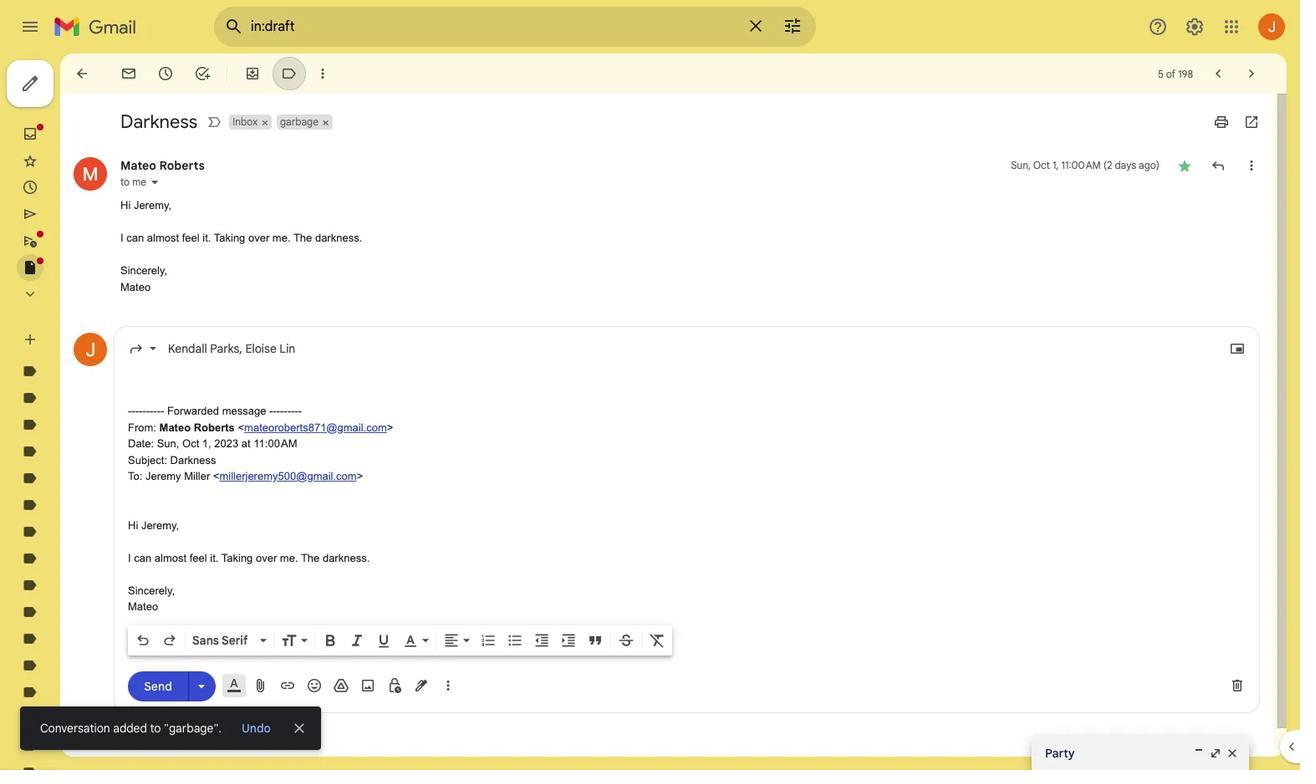 Task type: vqa. For each thing, say whether or not it's contained in the screenshot.
Sincerely, 'The'
yes



Task type: locate. For each thing, give the bounding box(es) containing it.
1 horizontal spatial to
[[150, 721, 161, 736]]

1 vertical spatial almost
[[155, 552, 187, 564]]

0 vertical spatial roberts
[[159, 158, 205, 173]]

19 - from the left
[[298, 405, 302, 417]]

almost down jeremy
[[155, 552, 187, 564]]

almost inside message body text box
[[155, 552, 187, 564]]

0 horizontal spatial >
[[357, 470, 363, 483]]

0 horizontal spatial sun,
[[157, 437, 179, 450]]

me.
[[273, 232, 291, 244], [280, 552, 298, 564]]

search mail image
[[219, 12, 249, 42]]

over inside message body text box
[[256, 552, 277, 564]]

1 vertical spatial sincerely,
[[128, 584, 175, 597]]

>
[[387, 421, 393, 434], [357, 470, 363, 483]]

sincerely, mateo up undo ‪(⌘z)‬ icon
[[128, 584, 175, 613]]

ago)
[[1139, 159, 1160, 171]]

to left me
[[120, 176, 130, 188]]

labels image
[[281, 65, 298, 82]]

14 - from the left
[[280, 405, 284, 417]]

garbage
[[280, 115, 319, 128]]

1 horizontal spatial oct
[[1034, 159, 1050, 171]]

pop out image
[[1209, 747, 1223, 760]]

1 vertical spatial darkness.
[[323, 552, 370, 564]]

<
[[238, 421, 244, 434], [213, 470, 219, 483]]

0 horizontal spatial 1,
[[202, 437, 211, 450]]

can
[[126, 232, 144, 244], [134, 552, 152, 564]]

taking inside message body text box
[[221, 552, 253, 564]]

feel down miller
[[190, 552, 207, 564]]

garbage button
[[277, 115, 320, 130]]

over
[[248, 232, 270, 244], [256, 552, 277, 564]]

can inside message body text box
[[134, 552, 152, 564]]

of
[[1166, 67, 1176, 80]]

it.
[[203, 232, 211, 244], [210, 552, 219, 564]]

sincerely, up the type of response 'image' at the top
[[120, 264, 167, 277]]

jeremy, for sincerely,
[[141, 519, 179, 531]]

1 vertical spatial sun,
[[157, 437, 179, 450]]

jeremy, for mateo
[[134, 199, 172, 212]]

insert files using drive image
[[333, 677, 350, 694]]

almost
[[147, 232, 179, 244], [155, 552, 187, 564]]

0 horizontal spatial 11:00 am
[[254, 437, 297, 450]]

0 vertical spatial it.
[[203, 232, 211, 244]]

0 vertical spatial 1,
[[1053, 159, 1059, 171]]

green-star checkbox
[[1177, 157, 1193, 174]]

sun, inside ---------- forwarded message --------- from: mateo roberts < mateoroberts871@gmail.com > date: sun, oct 1, 2023 at 11:00 am subject: darkness to: jeremy miller < millerjeremy500@gmail.com >
[[157, 437, 179, 450]]

subject:
[[128, 454, 167, 466]]

1 vertical spatial 11:00 am
[[254, 437, 297, 450]]

sans serif option
[[189, 632, 257, 649]]

0 vertical spatial 11:00 am
[[1062, 159, 1101, 171]]

sun,
[[1011, 159, 1031, 171], [157, 437, 179, 450]]

(2
[[1104, 159, 1113, 171]]

serif
[[222, 633, 248, 648]]

to right added
[[150, 721, 161, 736]]

darkness
[[120, 110, 198, 133], [170, 454, 216, 466]]

clear search image
[[739, 9, 773, 43]]

jeremy
[[145, 470, 181, 483]]

can for sincerely,
[[134, 552, 152, 564]]

hi for mateo
[[120, 199, 131, 212]]

mateo
[[120, 158, 156, 173], [120, 281, 151, 293], [159, 421, 191, 434], [128, 600, 158, 613]]

hi jeremy,
[[120, 199, 172, 212], [128, 519, 179, 531]]

1 - from the left
[[128, 405, 132, 417]]

"garbage".
[[164, 721, 222, 736]]

1 vertical spatial the
[[301, 552, 320, 564]]

1, left (2
[[1053, 159, 1059, 171]]

1, left the '2023'
[[202, 437, 211, 450]]

6 - from the left
[[146, 405, 150, 417]]

party
[[1045, 746, 1075, 761]]

0 vertical spatial sincerely,
[[120, 264, 167, 277]]

alert containing conversation added to "garbage".
[[20, 38, 1274, 750]]

0 vertical spatial almost
[[147, 232, 179, 244]]

0 horizontal spatial oct
[[182, 437, 199, 450]]

roberts
[[159, 158, 205, 173], [194, 421, 235, 434]]

mark as unread image
[[120, 65, 137, 82]]

oct left (2
[[1034, 159, 1050, 171]]

mateo roberts
[[120, 158, 205, 173]]

me. inside message body text box
[[280, 552, 298, 564]]

0 vertical spatial to
[[120, 176, 130, 188]]

0 vertical spatial darkness
[[120, 110, 198, 133]]

feel inside message body text box
[[190, 552, 207, 564]]

1 vertical spatial sincerely, mateo
[[128, 584, 175, 613]]

11:00 am
[[1062, 159, 1101, 171], [254, 437, 297, 450]]

0 vertical spatial hi
[[120, 199, 131, 212]]

hi jeremy, inside message body text box
[[128, 519, 179, 531]]

millerjeremy500@gmail.com link
[[219, 470, 357, 483]]

quote ‪(⌘⇧9)‬ image
[[587, 632, 604, 649]]

send
[[144, 679, 172, 694]]

to
[[120, 176, 130, 188], [150, 721, 161, 736]]

jeremy, down jeremy
[[141, 519, 179, 531]]

1 vertical spatial can
[[134, 552, 152, 564]]

0 vertical spatial >
[[387, 421, 393, 434]]

over for mateo
[[248, 232, 270, 244]]

0 vertical spatial darkness.
[[315, 232, 362, 244]]

from:
[[128, 421, 156, 434]]

sincerely, mateo
[[120, 264, 167, 293], [128, 584, 175, 613]]

Message Body text field
[[128, 370, 1246, 615]]

the for sincerely,
[[301, 552, 320, 564]]

the inside message body text box
[[301, 552, 320, 564]]

kendall parks , eloise lin
[[168, 341, 295, 356]]

1 vertical spatial oct
[[182, 437, 199, 450]]

11:00 am left (2
[[1062, 159, 1101, 171]]

1 vertical spatial >
[[357, 470, 363, 483]]

hi
[[120, 199, 131, 212], [128, 519, 138, 531]]

roberts up the '2023'
[[194, 421, 235, 434]]

---------- forwarded message --------- from: mateo roberts < mateoroberts871@gmail.com > date: sun, oct 1, 2023 at 11:00 am subject: darkness to: jeremy miller < millerjeremy500@gmail.com >
[[128, 405, 393, 483]]

1 vertical spatial hi
[[128, 519, 138, 531]]

5 of 198
[[1158, 67, 1193, 80]]

0 vertical spatial feel
[[182, 232, 200, 244]]

can down to me
[[126, 232, 144, 244]]

1 vertical spatial it.
[[210, 552, 219, 564]]

18 - from the left
[[295, 405, 298, 417]]

0 vertical spatial the
[[293, 232, 312, 244]]

1 vertical spatial roberts
[[194, 421, 235, 434]]

oct
[[1034, 159, 1050, 171], [182, 437, 199, 450]]

0 vertical spatial i
[[120, 232, 123, 244]]

message
[[222, 405, 266, 417]]

hi down to me
[[120, 199, 131, 212]]

jeremy, inside message body text box
[[141, 519, 179, 531]]

darkness inside ---------- forwarded message --------- from: mateo roberts < mateoroberts871@gmail.com > date: sun, oct 1, 2023 at 11:00 am subject: darkness to: jeremy miller < millerjeremy500@gmail.com >
[[170, 454, 216, 466]]

roberts up "show details" icon
[[159, 158, 205, 173]]

i inside message body text box
[[128, 552, 131, 564]]

insert emoji ‪(⌘⇧2)‬ image
[[306, 677, 323, 694]]

inbox
[[233, 115, 258, 128]]

0 vertical spatial sun,
[[1011, 159, 1031, 171]]

oct down forwarded
[[182, 437, 199, 450]]

i
[[120, 232, 123, 244], [128, 552, 131, 564]]

mateo down forwarded
[[159, 421, 191, 434]]

the
[[293, 232, 312, 244], [301, 552, 320, 564]]

1 vertical spatial i
[[128, 552, 131, 564]]

1 vertical spatial feel
[[190, 552, 207, 564]]

jeremy,
[[134, 199, 172, 212], [141, 519, 179, 531]]

added
[[113, 721, 147, 736]]

days
[[1115, 159, 1137, 171]]

0 vertical spatial <
[[238, 421, 244, 434]]

i down to me
[[120, 232, 123, 244]]

discard draft ‪(⌘⇧d)‬ image
[[1229, 677, 1246, 694]]

1, inside cell
[[1053, 159, 1059, 171]]

me. for sincerely,
[[280, 552, 298, 564]]

0 vertical spatial i can almost feel it. taking over me. the darkness.
[[120, 232, 362, 244]]

hi jeremy, down jeremy
[[128, 519, 179, 531]]

< down message
[[238, 421, 244, 434]]

0 vertical spatial over
[[248, 232, 270, 244]]

0 vertical spatial hi jeremy,
[[120, 199, 172, 212]]

11:00 am right at
[[254, 437, 297, 450]]

0 horizontal spatial i
[[120, 232, 123, 244]]

i can almost feel it. taking over me. the darkness. inside message body text box
[[128, 552, 370, 564]]

settings image
[[1185, 17, 1205, 37]]

12 - from the left
[[273, 405, 277, 417]]

1 vertical spatial i can almost feel it. taking over me. the darkness.
[[128, 552, 370, 564]]

oct inside ---------- forwarded message --------- from: mateo roberts < mateoroberts871@gmail.com > date: sun, oct 1, 2023 at 11:00 am subject: darkness to: jeremy miller < millerjeremy500@gmail.com >
[[182, 437, 199, 450]]

taking for mateo
[[214, 232, 245, 244]]

1,
[[1053, 159, 1059, 171], [202, 437, 211, 450]]

alert
[[20, 38, 1274, 750]]

11 - from the left
[[269, 405, 273, 417]]

1 horizontal spatial 1,
[[1053, 159, 1059, 171]]

sun, inside cell
[[1011, 159, 1031, 171]]

it. inside message body text box
[[210, 552, 219, 564]]

0 vertical spatial can
[[126, 232, 144, 244]]

darkness. for mateo
[[315, 232, 362, 244]]

hi inside message body text box
[[128, 519, 138, 531]]

almost down "show details" icon
[[147, 232, 179, 244]]

i can almost feel it. taking over me. the darkness.
[[120, 232, 362, 244], [128, 552, 370, 564]]

16 - from the left
[[287, 405, 291, 417]]

8 - from the left
[[153, 405, 157, 417]]

darkness up miller
[[170, 454, 216, 466]]

hi down "to:"
[[128, 519, 138, 531]]

,
[[239, 341, 242, 356]]

0 vertical spatial me.
[[273, 232, 291, 244]]

sincerely, mateo up the type of response 'image' at the top
[[120, 264, 167, 293]]

darkness.
[[315, 232, 362, 244], [323, 552, 370, 564]]

mateo up undo ‪(⌘z)‬ icon
[[128, 600, 158, 613]]

bold ‪(⌘b)‬ image
[[322, 632, 339, 649]]

1 vertical spatial hi jeremy,
[[128, 519, 179, 531]]

date:
[[128, 437, 154, 450]]

-
[[128, 405, 132, 417], [132, 405, 135, 417], [135, 405, 139, 417], [139, 405, 142, 417], [142, 405, 146, 417], [146, 405, 150, 417], [150, 405, 153, 417], [153, 405, 157, 417], [157, 405, 161, 417], [161, 405, 164, 417], [269, 405, 273, 417], [273, 405, 277, 417], [277, 405, 280, 417], [280, 405, 284, 417], [284, 405, 287, 417], [287, 405, 291, 417], [291, 405, 295, 417], [295, 405, 298, 417], [298, 405, 302, 417]]

1 vertical spatial darkness
[[170, 454, 216, 466]]

1 vertical spatial over
[[256, 552, 277, 564]]

the for mateo
[[293, 232, 312, 244]]

darkness. inside message body text box
[[323, 552, 370, 564]]

almost for sincerely,
[[155, 552, 187, 564]]

13 - from the left
[[277, 405, 280, 417]]

almost for mateo
[[147, 232, 179, 244]]

i for mateo
[[120, 232, 123, 244]]

1 vertical spatial me.
[[280, 552, 298, 564]]

1 vertical spatial to
[[150, 721, 161, 736]]

sincerely, inside message body text box
[[128, 584, 175, 597]]

1 horizontal spatial sun,
[[1011, 159, 1031, 171]]

sincerely,
[[120, 264, 167, 277], [128, 584, 175, 597]]

navigation
[[0, 54, 201, 770]]

< right miller
[[213, 470, 219, 483]]

italic ‪(⌘i)‬ image
[[349, 632, 365, 649]]

mateo up me
[[120, 158, 156, 173]]

darkness up mateo roberts on the top left of page
[[120, 110, 198, 133]]

move to inbox image
[[244, 65, 261, 82]]

sincerely, up undo ‪(⌘z)‬ icon
[[128, 584, 175, 597]]

0 vertical spatial taking
[[214, 232, 245, 244]]

me. for mateo
[[273, 232, 291, 244]]

can down "to:"
[[134, 552, 152, 564]]

1, inside ---------- forwarded message --------- from: mateo roberts < mateoroberts871@gmail.com > date: sun, oct 1, 2023 at 11:00 am subject: darkness to: jeremy miller < millerjeremy500@gmail.com >
[[202, 437, 211, 450]]

taking
[[214, 232, 245, 244], [221, 552, 253, 564]]

i for sincerely,
[[128, 552, 131, 564]]

5 - from the left
[[142, 405, 146, 417]]

jeremy, down "show details" icon
[[134, 199, 172, 212]]

1 horizontal spatial i
[[128, 552, 131, 564]]

darkness. for sincerely,
[[323, 552, 370, 564]]

hi jeremy, down me
[[120, 199, 172, 212]]

hi for sincerely,
[[128, 519, 138, 531]]

sun, oct 1, 11:00 am (2 days ago) cell
[[1011, 157, 1160, 174]]

0 vertical spatial oct
[[1034, 159, 1050, 171]]

1 vertical spatial taking
[[221, 552, 253, 564]]

parks
[[210, 341, 239, 356]]

over for sincerely,
[[256, 552, 277, 564]]

0 vertical spatial jeremy,
[[134, 199, 172, 212]]

feel
[[182, 232, 200, 244], [190, 552, 207, 564]]

undo link
[[235, 713, 278, 743]]

1 horizontal spatial 11:00 am
[[1062, 159, 1101, 171]]

1 vertical spatial <
[[213, 470, 219, 483]]

mateo inside ---------- forwarded message --------- from: mateo roberts < mateoroberts871@gmail.com > date: sun, oct 1, 2023 at 11:00 am subject: darkness to: jeremy miller < millerjeremy500@gmail.com >
[[159, 421, 191, 434]]

1 vertical spatial 1,
[[202, 437, 211, 450]]

None search field
[[214, 7, 816, 47]]

insert signature image
[[413, 677, 430, 694]]

feel down mateo roberts on the top left of page
[[182, 232, 200, 244]]

i down "to:"
[[128, 552, 131, 564]]

1 vertical spatial jeremy,
[[141, 519, 179, 531]]



Task type: describe. For each thing, give the bounding box(es) containing it.
main menu image
[[20, 17, 40, 37]]

numbered list ‪(⌘⇧7)‬ image
[[480, 632, 497, 649]]

remove formatting ‪(⌘\)‬ image
[[649, 632, 666, 649]]

feel for mateo
[[182, 232, 200, 244]]

close image
[[1226, 747, 1239, 760]]

undo
[[242, 721, 271, 736]]

minimize image
[[1193, 747, 1206, 760]]

sun, oct 1, 11:00 am (2 days ago)
[[1011, 159, 1160, 171]]

strikethrough ‪(⌘⇧x)‬ image
[[618, 632, 635, 649]]

undo ‪(⌘z)‬ image
[[135, 632, 151, 649]]

4 - from the left
[[139, 405, 142, 417]]

at
[[242, 437, 251, 450]]

Search mail text field
[[251, 18, 736, 35]]

bulleted list ‪(⌘⇧8)‬ image
[[507, 632, 524, 649]]

hi jeremy, for sincerely,
[[128, 519, 179, 531]]

lin
[[280, 341, 295, 356]]

underline ‪(⌘u)‬ image
[[376, 633, 392, 650]]

gmail image
[[54, 10, 145, 43]]

it. for mateo
[[203, 232, 211, 244]]

to:
[[128, 470, 142, 483]]

0 horizontal spatial <
[[213, 470, 219, 483]]

mateo up the type of response 'image' at the top
[[120, 281, 151, 293]]

11:00 am inside cell
[[1062, 159, 1101, 171]]

15 - from the left
[[284, 405, 287, 417]]

to me
[[120, 176, 146, 188]]

2 - from the left
[[132, 405, 135, 417]]

me
[[132, 176, 146, 188]]

1 horizontal spatial <
[[238, 421, 244, 434]]

formatting options toolbar
[[128, 626, 672, 656]]

miller
[[184, 470, 210, 483]]

i can almost feel it. taking over me. the darkness. for mateo
[[120, 232, 362, 244]]

11:00 am inside ---------- forwarded message --------- from: mateo roberts < mateoroberts871@gmail.com > date: sun, oct 1, 2023 at 11:00 am subject: darkness to: jeremy miller < millerjeremy500@gmail.com >
[[254, 437, 297, 450]]

newer image
[[1210, 65, 1227, 82]]

sans serif
[[192, 633, 248, 648]]

type of response image
[[128, 340, 145, 357]]

5
[[1158, 67, 1164, 80]]

oct inside cell
[[1034, 159, 1050, 171]]

snooze image
[[157, 65, 174, 82]]

0 horizontal spatial to
[[120, 176, 130, 188]]

indent more ‪(⌘])‬ image
[[560, 632, 577, 649]]

1 horizontal spatial >
[[387, 421, 393, 434]]

sans
[[192, 633, 219, 648]]

feel for sincerely,
[[190, 552, 207, 564]]

indent less ‪(⌘[)‬ image
[[534, 632, 550, 649]]

7 - from the left
[[150, 405, 153, 417]]

17 - from the left
[[291, 405, 295, 417]]

3 - from the left
[[135, 405, 139, 417]]

advanced search options image
[[776, 9, 810, 43]]

back to drafts image
[[74, 65, 90, 82]]

2023
[[214, 437, 239, 450]]

9 - from the left
[[157, 405, 161, 417]]

0 vertical spatial sincerely, mateo
[[120, 264, 167, 293]]

insert photo image
[[360, 677, 376, 694]]

redo ‪(⌘y)‬ image
[[161, 632, 178, 649]]

eloise
[[245, 341, 277, 356]]

older image
[[1244, 65, 1260, 82]]

support image
[[1148, 17, 1168, 37]]

it. for sincerely,
[[210, 552, 219, 564]]

hi jeremy, for mateo
[[120, 199, 172, 212]]

10 - from the left
[[161, 405, 164, 417]]

i can almost feel it. taking over me. the darkness. for sincerely,
[[128, 552, 370, 564]]

show details image
[[150, 177, 160, 187]]

more image
[[314, 65, 331, 82]]

toggle confidential mode image
[[386, 677, 403, 694]]

send button
[[128, 671, 188, 701]]

kendall
[[168, 341, 207, 356]]

roberts inside ---------- forwarded message --------- from: mateo roberts < mateoroberts871@gmail.com > date: sun, oct 1, 2023 at 11:00 am subject: darkness to: jeremy miller < millerjeremy500@gmail.com >
[[194, 421, 235, 434]]

more options image
[[443, 677, 453, 694]]

insert link ‪(⌘k)‬ image
[[279, 677, 296, 694]]

forwarded
[[167, 405, 219, 417]]

mateoroberts871@gmail.com link
[[244, 421, 387, 434]]

conversation added to "garbage".
[[40, 721, 222, 736]]

inbox button
[[229, 115, 259, 130]]

taking for sincerely,
[[221, 552, 253, 564]]

millerjeremy500@gmail.com
[[219, 470, 357, 483]]

attach files image
[[253, 677, 269, 694]]

sincerely, mateo inside message body text box
[[128, 584, 175, 613]]

mateoroberts871@gmail.com
[[244, 421, 387, 434]]

add to tasks image
[[194, 65, 211, 82]]

more send options image
[[193, 678, 210, 695]]

can for mateo
[[126, 232, 144, 244]]

198
[[1179, 67, 1193, 80]]

conversation
[[40, 721, 110, 736]]



